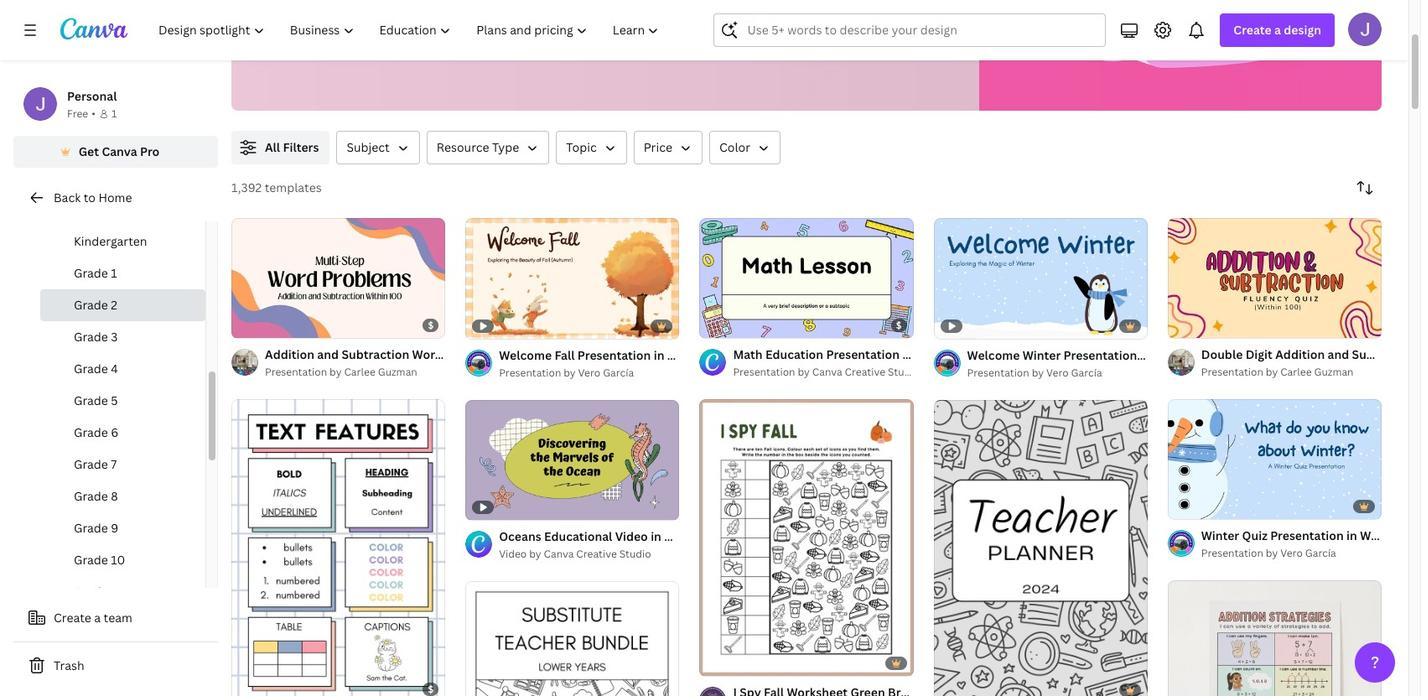 Task type: locate. For each thing, give the bounding box(es) containing it.
of
[[719, 318, 728, 330], [1187, 318, 1196, 330], [250, 319, 260, 331], [1187, 499, 1196, 512], [953, 682, 962, 695]]

25
[[964, 682, 975, 695]]

topic
[[566, 139, 597, 155]]

1 horizontal spatial create
[[1234, 22, 1272, 38]]

in for presentation
[[1347, 527, 1358, 543]]

1 of 14 link
[[700, 218, 914, 338]]

create inside dropdown button
[[1234, 22, 1272, 38]]

3 grade from the top
[[74, 329, 108, 345]]

2 presentation by vero garcía from the left
[[968, 365, 1103, 380]]

1 horizontal spatial guzman
[[1315, 365, 1354, 379]]

grade inside "grade 1" "link"
[[74, 265, 108, 281]]

create down grade 11
[[54, 610, 91, 626]]

grade inside grade 4 link
[[74, 361, 108, 377]]

color button
[[710, 131, 781, 164]]

text features english poster in colorful grid style image
[[232, 399, 446, 696]]

1 vertical spatial create
[[54, 610, 91, 626]]

1 grade from the top
[[74, 265, 108, 281]]

0 horizontal spatial presentation by vero garcía
[[499, 365, 634, 380]]

grade left 5
[[74, 393, 108, 408]]

3
[[111, 329, 118, 345]]

price button
[[634, 131, 703, 164]]

grade for grade 7
[[74, 456, 108, 472]]

grade inside grade 8 link
[[74, 488, 108, 504]]

pre-school link
[[40, 194, 206, 226]]

grade for grade 8
[[74, 488, 108, 504]]

grade down grade 9
[[74, 552, 108, 568]]

video up the video by canva creative studio link
[[615, 529, 648, 544]]

1 presentation by carlee guzman link from the left
[[265, 364, 446, 381]]

1 for 1 of 20
[[1180, 499, 1185, 512]]

resource type button
[[427, 131, 550, 164]]

canva
[[102, 143, 137, 159], [813, 365, 843, 379], [544, 547, 574, 561]]

2 carlee from the left
[[1281, 365, 1312, 379]]

grade 2
[[74, 297, 117, 313]]

grade left 7
[[74, 456, 108, 472]]

presentation by carlee guzman
[[265, 365, 418, 379], [1202, 365, 1354, 379]]

1 horizontal spatial canva
[[544, 547, 574, 561]]

grade 6 link
[[40, 417, 206, 449]]

back to home link
[[13, 181, 218, 215]]

guzman
[[378, 365, 418, 379], [1315, 365, 1354, 379]]

0 horizontal spatial presentation by carlee guzman
[[265, 365, 418, 379]]

grade 8
[[74, 488, 118, 504]]

1 vertical spatial video
[[499, 547, 527, 561]]

1 horizontal spatial a
[[1275, 22, 1282, 38]]

grade inside grade 7 link
[[74, 456, 108, 472]]

a left team
[[94, 610, 101, 626]]

10 grade from the top
[[74, 552, 108, 568]]

grade inside grade 11 link
[[74, 584, 108, 600]]

0 horizontal spatial presentation by carlee guzman link
[[265, 364, 446, 381]]

11
[[111, 584, 124, 600]]

a inside create a design dropdown button
[[1275, 22, 1282, 38]]

jacob simon image
[[1349, 13, 1382, 46]]

1 inside "link"
[[111, 265, 117, 281]]

0 horizontal spatial studio
[[620, 547, 651, 561]]

creative
[[845, 365, 886, 379], [577, 547, 617, 561]]

2 presentation by carlee guzman link from the left
[[1202, 364, 1382, 381]]

Sort by button
[[1349, 171, 1382, 205]]

violet
[[665, 529, 698, 544]]

presentation by vero garcía
[[499, 365, 634, 380], [968, 365, 1103, 380]]

presentation by vero garcía link
[[499, 364, 680, 381], [968, 364, 1148, 381], [1202, 545, 1382, 562]]

0 horizontal spatial guzman
[[378, 365, 418, 379]]

create inside button
[[54, 610, 91, 626]]

grade 3
[[74, 329, 118, 345]]

school
[[97, 201, 135, 217]]

a left the design
[[1275, 22, 1282, 38]]

in inside oceans educational video in violet green neat collage style video by canva creative studio
[[651, 529, 662, 544]]

1 horizontal spatial carlee
[[1281, 365, 1312, 379]]

1 of 13 link
[[1168, 218, 1382, 338]]

7 grade from the top
[[74, 456, 108, 472]]

1 presentation by carlee guzman from the left
[[265, 365, 418, 379]]

2 horizontal spatial canva
[[813, 365, 843, 379]]

all filters
[[265, 139, 319, 155]]

1 of 20 link
[[1168, 399, 1382, 519]]

grade 11
[[74, 584, 124, 600]]

0 horizontal spatial in
[[651, 529, 662, 544]]

in left white
[[1347, 527, 1358, 543]]

1 vertical spatial studio
[[620, 547, 651, 561]]

presentation by vero garcía for leftmost presentation by vero garcía link
[[499, 365, 634, 380]]

0 horizontal spatial vero
[[578, 365, 601, 380]]

1 for 1 of 13
[[1180, 318, 1185, 330]]

in inside winter quiz presentation in white and b presentation by vero garcía
[[1347, 527, 1358, 543]]

grade inside the grade 3 link
[[74, 329, 108, 345]]

4 grade from the top
[[74, 361, 108, 377]]

grade inside grade 9 'link'
[[74, 520, 108, 536]]

garcía inside winter quiz presentation in white and b presentation by vero garcía
[[1306, 546, 1337, 560]]

grade 9
[[74, 520, 119, 536]]

0 vertical spatial a
[[1275, 22, 1282, 38]]

presentation by carlee guzman link
[[265, 364, 446, 381], [1202, 364, 1382, 381]]

grade up create a team
[[74, 584, 108, 600]]

8 grade from the top
[[74, 488, 108, 504]]

presentation by canva creative studio link
[[733, 364, 920, 381]]

9 grade from the top
[[74, 520, 108, 536]]

grade for grade 3
[[74, 329, 108, 345]]

0 vertical spatial 10
[[262, 319, 273, 331]]

garcía
[[603, 365, 634, 380], [1072, 365, 1103, 380], [1306, 546, 1337, 560]]

1 vertical spatial creative
[[577, 547, 617, 561]]

winter
[[1202, 527, 1240, 543]]

5
[[111, 393, 118, 408]]

grade up grade 2
[[74, 265, 108, 281]]

grade left 3
[[74, 329, 108, 345]]

vero
[[578, 365, 601, 380], [1047, 365, 1069, 380], [1281, 546, 1303, 560]]

1 vertical spatial 10
[[111, 552, 125, 568]]

0 vertical spatial studio
[[888, 365, 920, 379]]

create
[[1234, 22, 1272, 38], [54, 610, 91, 626]]

all
[[265, 139, 280, 155]]

carlee for 1 of 10
[[344, 365, 376, 379]]

0 horizontal spatial 10
[[111, 552, 125, 568]]

2 vertical spatial canva
[[544, 547, 574, 561]]

1 of 13
[[1180, 318, 1209, 330]]

Search search field
[[748, 14, 1096, 46]]

2 horizontal spatial presentation by vero garcía link
[[1202, 545, 1382, 562]]

grade for grade 1
[[74, 265, 108, 281]]

double digit addition and subtraction math fluency quiz presentation colorful and bold groovy style image
[[1168, 218, 1382, 338]]

1 horizontal spatial video
[[615, 529, 648, 544]]

0 horizontal spatial carlee
[[344, 365, 376, 379]]

grade 9 link
[[40, 512, 206, 544]]

back
[[54, 190, 81, 206]]

1 carlee from the left
[[344, 365, 376, 379]]

black white lower years relief substitute teacher bundle worksheets image
[[466, 581, 680, 696]]

grade 10 link
[[40, 544, 206, 576]]

grade left 9
[[74, 520, 108, 536]]

1 horizontal spatial presentation by carlee guzman link
[[1202, 364, 1382, 381]]

creative inside oceans educational video in violet green neat collage style video by canva creative studio
[[577, 547, 617, 561]]

b
[[1421, 527, 1422, 543]]

grade left 4
[[74, 361, 108, 377]]

create left the design
[[1234, 22, 1272, 38]]

6 grade from the top
[[74, 424, 108, 440]]

in left violet
[[651, 529, 662, 544]]

style
[[814, 529, 843, 544]]

grade for grade 6
[[74, 424, 108, 440]]

grade left 6
[[74, 424, 108, 440]]

1 horizontal spatial vero
[[1047, 365, 1069, 380]]

templates
[[265, 180, 322, 195]]

kindergarten
[[74, 233, 147, 249]]

2 horizontal spatial garcía
[[1306, 546, 1337, 560]]

carlee for 1 of 13
[[1281, 365, 1312, 379]]

grade for grade 5
[[74, 393, 108, 408]]

grade for grade 9
[[74, 520, 108, 536]]

in
[[1347, 527, 1358, 543], [651, 529, 662, 544]]

grade inside the grade 5 "link"
[[74, 393, 108, 408]]

0 horizontal spatial canva
[[102, 143, 137, 159]]

0 horizontal spatial a
[[94, 610, 101, 626]]

of inside "link"
[[1187, 318, 1196, 330]]

$
[[428, 319, 434, 331], [897, 319, 902, 331], [428, 683, 434, 695]]

1 horizontal spatial presentation by carlee guzman
[[1202, 365, 1354, 379]]

by
[[330, 365, 342, 379], [798, 365, 810, 379], [1266, 365, 1279, 379], [564, 365, 576, 380], [1032, 365, 1044, 380], [1266, 546, 1279, 560], [529, 547, 542, 561]]

1 guzman from the left
[[378, 365, 418, 379]]

0 horizontal spatial creative
[[577, 547, 617, 561]]

grade 8 link
[[40, 481, 206, 512]]

canva inside oceans educational video in violet green neat collage style video by canva creative studio
[[544, 547, 574, 561]]

grade left 2 at the left
[[74, 297, 108, 313]]

0 horizontal spatial create
[[54, 610, 91, 626]]

grade inside grade 10 link
[[74, 552, 108, 568]]

price
[[644, 139, 673, 155]]

0 vertical spatial create
[[1234, 22, 1272, 38]]

2 grade from the top
[[74, 297, 108, 313]]

of for 25
[[953, 682, 962, 695]]

5 grade from the top
[[74, 393, 108, 408]]

0 horizontal spatial garcía
[[603, 365, 634, 380]]

1 horizontal spatial presentation by vero garcía
[[968, 365, 1103, 380]]

13
[[1199, 318, 1209, 330]]

grade left the 8
[[74, 488, 108, 504]]

video down oceans
[[499, 547, 527, 561]]

pre-school
[[74, 201, 135, 217]]

type
[[492, 139, 519, 155]]

2 guzman from the left
[[1315, 365, 1354, 379]]

presentation by carlee guzman for 1 of 10
[[265, 365, 418, 379]]

1 horizontal spatial in
[[1347, 527, 1358, 543]]

11 grade from the top
[[74, 584, 108, 600]]

addition and subtraction word problems math presentation orange in pink and purple groovy style image
[[232, 218, 446, 338]]

1 inside "link"
[[1180, 318, 1185, 330]]

video
[[615, 529, 648, 544], [499, 547, 527, 561]]

2 horizontal spatial vero
[[1281, 546, 1303, 560]]

a inside create a team button
[[94, 610, 101, 626]]

grade for grade 10
[[74, 552, 108, 568]]

personal
[[67, 88, 117, 104]]

teacher planner for 2024 in black & white school doodle style image
[[934, 400, 1148, 696]]

1 for 1 of 10
[[243, 319, 248, 331]]

0 vertical spatial canva
[[102, 143, 137, 159]]

grade 1
[[74, 265, 117, 281]]

grade inside grade 6 link
[[74, 424, 108, 440]]

create for create a design
[[1234, 22, 1272, 38]]

0 vertical spatial creative
[[845, 365, 886, 379]]

1 of 10 link
[[232, 218, 446, 339]]

canva inside button
[[102, 143, 137, 159]]

1 presentation by vero garcía from the left
[[499, 365, 634, 380]]

oceans educational video in violet green neat collage style video by canva creative studio
[[499, 529, 843, 561]]

green
[[701, 529, 736, 544]]

educational
[[544, 529, 613, 544]]

None search field
[[714, 13, 1107, 47]]

a
[[1275, 22, 1282, 38], [94, 610, 101, 626]]

1 horizontal spatial creative
[[845, 365, 886, 379]]

trash link
[[13, 649, 218, 683]]

pastel simple math addition strategies poster image
[[1168, 580, 1382, 696]]

2 presentation by carlee guzman from the left
[[1202, 365, 1354, 379]]

1 for 1 of 14
[[712, 318, 717, 330]]

of for 13
[[1187, 318, 1196, 330]]

grade
[[74, 265, 108, 281], [74, 297, 108, 313], [74, 329, 108, 345], [74, 361, 108, 377], [74, 393, 108, 408], [74, 424, 108, 440], [74, 456, 108, 472], [74, 488, 108, 504], [74, 520, 108, 536], [74, 552, 108, 568], [74, 584, 108, 600]]

0 horizontal spatial video
[[499, 547, 527, 561]]

a for team
[[94, 610, 101, 626]]

1 vertical spatial a
[[94, 610, 101, 626]]



Task type: vqa. For each thing, say whether or not it's contained in the screenshot.
Create related to Create a team
yes



Task type: describe. For each thing, give the bounding box(es) containing it.
vero for the middle presentation by vero garcía link
[[1047, 365, 1069, 380]]

get canva pro
[[79, 143, 160, 159]]

0 vertical spatial video
[[615, 529, 648, 544]]

grade 4
[[74, 361, 118, 377]]

resource
[[437, 139, 490, 155]]

grade 3 link
[[40, 321, 206, 353]]

filters
[[283, 139, 319, 155]]

grade 11 link
[[40, 576, 206, 608]]

create for create a team
[[54, 610, 91, 626]]

a for design
[[1275, 22, 1282, 38]]

vero inside winter quiz presentation in white and b presentation by vero garcía
[[1281, 546, 1303, 560]]

1 of 25 link
[[934, 400, 1148, 696]]

get
[[79, 143, 99, 159]]

pre-
[[74, 201, 97, 217]]

7
[[111, 456, 117, 472]]

0 horizontal spatial presentation by vero garcía link
[[499, 364, 680, 381]]

1 vertical spatial canva
[[813, 365, 843, 379]]

free
[[67, 107, 88, 121]]

1 horizontal spatial garcía
[[1072, 365, 1103, 380]]

grade 1 link
[[40, 258, 206, 289]]

grade 7 link
[[40, 449, 206, 481]]

design
[[1284, 22, 1322, 38]]

subject
[[347, 139, 390, 155]]

1 of 20
[[1180, 499, 1210, 512]]

presentation by canva creative studio
[[733, 365, 920, 379]]

presentation by carlee guzman link for 1 of 10
[[265, 364, 446, 381]]

i spy fall worksheet green brown image
[[700, 399, 914, 676]]

top level navigation element
[[148, 13, 674, 47]]

1 for 1
[[111, 107, 117, 121]]

1 of 10
[[243, 319, 273, 331]]

oceans educational video in violet green neat collage style link
[[499, 528, 843, 546]]

in for video
[[651, 529, 662, 544]]

free •
[[67, 107, 96, 121]]

subject button
[[337, 131, 420, 164]]

20
[[1199, 499, 1210, 512]]

of for 20
[[1187, 499, 1196, 512]]

pro
[[140, 143, 160, 159]]

1 horizontal spatial studio
[[888, 365, 920, 379]]

grade 6
[[74, 424, 119, 440]]

and
[[1397, 527, 1418, 543]]

vero for leftmost presentation by vero garcía link
[[578, 365, 601, 380]]

$ for creative
[[897, 319, 902, 331]]

back to home
[[54, 190, 132, 206]]

math education presentation skeleton in a purple white black lined style image
[[700, 218, 914, 338]]

presentation by vero garcía for the middle presentation by vero garcía link
[[968, 365, 1103, 380]]

1 horizontal spatial 10
[[262, 319, 273, 331]]

create a team
[[54, 610, 132, 626]]

guzman for 10
[[378, 365, 418, 379]]

winter quiz presentation in white and b presentation by vero garcía
[[1202, 527, 1422, 560]]

6
[[111, 424, 119, 440]]

1 for 1 of 25
[[946, 682, 951, 695]]

by inside oceans educational video in violet green neat collage style video by canva creative studio
[[529, 547, 542, 561]]

team
[[104, 610, 132, 626]]

guzman for 13
[[1315, 365, 1354, 379]]

create a design button
[[1221, 13, 1335, 47]]

1 of 14
[[712, 318, 741, 330]]

4
[[111, 361, 118, 377]]

resource type
[[437, 139, 519, 155]]

grade for grade 2
[[74, 297, 108, 313]]

get canva pro button
[[13, 136, 218, 168]]

1,392
[[232, 180, 262, 195]]

grade 4 link
[[40, 353, 206, 385]]

$ for guzman
[[428, 319, 434, 331]]

home
[[98, 190, 132, 206]]

grade for grade 11
[[74, 584, 108, 600]]

grade for grade 4
[[74, 361, 108, 377]]

grade 7
[[74, 456, 117, 472]]

grade 5
[[74, 393, 118, 408]]

9
[[111, 520, 119, 536]]

1 horizontal spatial presentation by vero garcía link
[[968, 364, 1148, 381]]

presentation by carlee guzman for 1 of 13
[[1202, 365, 1354, 379]]

white
[[1361, 527, 1394, 543]]

1,392 templates
[[232, 180, 322, 195]]

grade 10
[[74, 552, 125, 568]]

2
[[111, 297, 117, 313]]

video by canva creative studio link
[[499, 546, 680, 563]]

grade 5 link
[[40, 385, 206, 417]]

8
[[111, 488, 118, 504]]

14
[[730, 318, 741, 330]]

presentation by carlee guzman link for 1 of 13
[[1202, 364, 1382, 381]]

to
[[84, 190, 96, 206]]

all filters button
[[232, 131, 330, 164]]

by inside winter quiz presentation in white and b presentation by vero garcía
[[1266, 546, 1279, 560]]

studio inside oceans educational video in violet green neat collage style video by canva creative studio
[[620, 547, 651, 561]]

of for 14
[[719, 318, 728, 330]]

neat
[[738, 529, 766, 544]]

of for 10
[[250, 319, 260, 331]]

trash
[[54, 658, 84, 674]]

collage
[[769, 529, 811, 544]]

•
[[92, 107, 96, 121]]

kindergarten link
[[40, 226, 206, 258]]

create a design
[[1234, 22, 1322, 38]]

winter quiz presentation in white and b link
[[1202, 527, 1422, 545]]

create a team button
[[13, 601, 218, 635]]

color
[[720, 139, 751, 155]]

oceans
[[499, 529, 542, 544]]

winter quiz presentation in white and blue illustrative style image
[[1168, 399, 1382, 519]]



